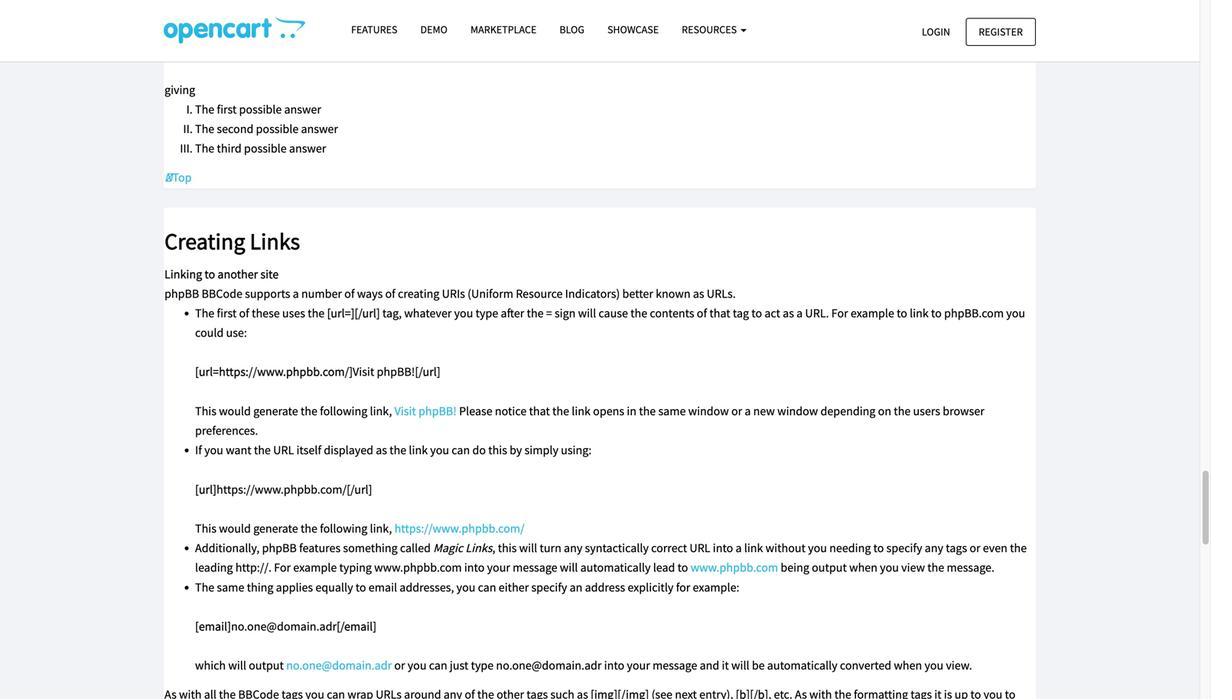 Task type: describe. For each thing, give the bounding box(es) containing it.
email
[[369, 580, 397, 595]]

correct
[[652, 541, 688, 556]]

0 vertical spatial this
[[489, 443, 508, 458]]

link inside 'please notice that the link opens in the same window or a new window depending on the users browser preferences.'
[[572, 404, 591, 419]]

0 horizontal spatial phpbb
[[165, 286, 199, 302]]

second inside giving the first possible answer the second possible answer the third possible answer
[[217, 121, 254, 137]]

tag,
[[383, 306, 402, 321]]

better
[[623, 286, 654, 302]]

showcase link
[[596, 16, 671, 43]]

it
[[722, 659, 729, 674]]

whatever
[[404, 306, 452, 321]]

login link
[[909, 18, 964, 46]]

output for being
[[812, 561, 847, 576]]

be
[[752, 659, 765, 674]]

1 vertical spatial type
[[471, 659, 494, 674]]

register
[[979, 25, 1024, 39]]

2 first from the top
[[217, 306, 237, 321]]

could
[[195, 325, 224, 341]]

the up using:
[[553, 404, 570, 419]]

addresses,
[[400, 580, 454, 595]]

https://www.phpbb.com/ link
[[395, 521, 525, 537]]

would for this would generate the following link, https://www.phpbb.com/
[[219, 521, 251, 537]]

you right if on the left bottom of page
[[204, 443, 223, 458]]

2 horizontal spatial can
[[478, 580, 497, 595]]

new
[[754, 404, 775, 419]]

url.
[[806, 306, 830, 321]]

www.phpbb.com being output when you view the message.
[[691, 561, 995, 576]]

tag
[[733, 306, 750, 321]]

0 horizontal spatial visit
[[353, 365, 375, 380]]

link, for https://www.phpbb.com/
[[370, 521, 392, 537]]

third inside [*] the second possible answer [*] the third possible answer [/list]
[[199, 23, 224, 39]]

features
[[351, 23, 398, 36]]

ways
[[357, 286, 383, 302]]

the left = on the top left
[[527, 306, 544, 321]]

applies
[[276, 580, 313, 595]]

you left do
[[430, 443, 449, 458]]

output for will
[[249, 659, 284, 674]]

=
[[546, 306, 553, 321]]

1 horizontal spatial [/url]
[[415, 365, 441, 380]]

of up [url=][/url]
[[345, 286, 355, 302]]

your inside , this will turn any syntactically correct url into a link without you needing to specify any tags or even the leading http://. for example typing www.phpbb.com into your message will automatically lead to
[[487, 561, 511, 576]]

will up the an
[[560, 561, 578, 576]]

marketplace
[[471, 23, 537, 36]]

syntactically
[[585, 541, 649, 556]]

additionally, phpbb features something called magic links
[[195, 541, 493, 556]]

register link
[[966, 18, 1037, 46]]

1 vertical spatial https://www.phpbb.com/
[[395, 521, 525, 537]]

resources link
[[671, 16, 759, 43]]

using:
[[561, 443, 592, 458]]

opens
[[593, 404, 625, 419]]

link inside , this will turn any syntactically correct url into a link without you needing to specify any tags or even the leading http://. for example typing www.phpbb.com into your message will automatically lead to
[[745, 541, 764, 556]]

same inside 'please notice that the link opens in the same window or a new window depending on the users browser preferences.'
[[659, 404, 686, 419]]

0 horizontal spatial can
[[429, 659, 448, 674]]

do
[[473, 443, 486, 458]]

this would generate the following link, https://www.phpbb.com/
[[195, 521, 525, 537]]

that inside tag, whatever you type after the = sign will cause the contents of that tag to act as a url. for example to link to phpbb.com you could use:
[[710, 306, 731, 321]]

[url=https://www.phpbb.com/]
[[195, 365, 353, 380]]

link, for visit
[[370, 404, 392, 419]]

0 horizontal spatial phpbb!
[[377, 365, 415, 380]]

1 horizontal spatial your
[[627, 659, 651, 674]]

2 any from the left
[[925, 541, 944, 556]]

users
[[914, 404, 941, 419]]

simply
[[525, 443, 559, 458]]

[*] the second possible answer [*] the third possible answer [/list]
[[165, 4, 320, 58]]

the same thing applies equally to email addresses, you can either specify an address explicitly for example:
[[195, 580, 740, 595]]

these
[[252, 306, 280, 321]]

the down visit phpbb! link
[[390, 443, 407, 458]]

1 horizontal spatial as
[[693, 286, 705, 302]]

cause
[[599, 306, 629, 321]]

blog link
[[548, 16, 596, 43]]

bbcode
[[202, 286, 243, 302]]

demo link
[[409, 16, 459, 43]]

0 vertical spatial can
[[452, 443, 470, 458]]

supports
[[245, 286, 291, 302]]

0 horizontal spatial as
[[376, 443, 387, 458]]

generate for this would generate the following link, visit phpbb!
[[253, 404, 298, 419]]

as inside tag, whatever you type after the = sign will cause the contents of that tag to act as a url. for example to link to phpbb.com you could use:
[[783, 306, 795, 321]]

showcase
[[608, 23, 659, 36]]

or inside 'please notice that the link opens in the same window or a new window depending on the users browser preferences.'
[[732, 404, 743, 419]]

0 horizontal spatial https://www.phpbb.com/
[[217, 482, 347, 497]]

[url=https://www.phpbb.com/] visit phpbb! [/url]
[[195, 365, 441, 380]]

the first of these uses the [url=][/url]
[[195, 306, 380, 321]]

the up features
[[301, 521, 318, 537]]

displayed
[[324, 443, 374, 458]]

a inside 'please notice that the link opens in the same window or a new window depending on the users browser preferences.'
[[745, 404, 751, 419]]

of inside tag, whatever you type after the = sign will cause the contents of that tag to act as a url. for example to link to phpbb.com you could use:
[[697, 306, 708, 321]]

want
[[226, 443, 252, 458]]

, this will turn any syntactically correct url into a link without you needing to specify any tags or even the leading http://. for example typing www.phpbb.com into your message will automatically lead to
[[195, 541, 1028, 576]]

0 horizontal spatial url
[[273, 443, 294, 458]]

creating
[[398, 286, 440, 302]]

resources
[[682, 23, 739, 36]]

this for this would generate the following link, https://www.phpbb.com/
[[195, 521, 217, 537]]

http://.
[[236, 561, 272, 576]]

without
[[766, 541, 806, 556]]

top
[[173, 170, 192, 185]]

specify inside , this will turn any syntactically correct url into a link without you needing to specify any tags or even the leading http://. for example typing www.phpbb.com into your message will automatically lead to
[[887, 541, 923, 556]]

1 vertical spatial [/url]
[[347, 482, 372, 497]]

even
[[984, 541, 1008, 556]]

you left view
[[881, 561, 900, 576]]

giving the first possible answer the second possible answer the third possible answer
[[165, 82, 338, 156]]

and
[[700, 659, 720, 674]]

you right phpbb.com
[[1007, 306, 1026, 321]]

equally
[[316, 580, 353, 595]]

creating links
[[165, 227, 300, 256]]

you right addresses,
[[457, 580, 476, 595]]

linking to another site
[[165, 267, 279, 282]]

[url=][/url]
[[327, 306, 380, 321]]

you down uris
[[454, 306, 473, 321]]

indicators)
[[566, 286, 620, 302]]

needing
[[830, 541, 872, 556]]

1 vertical spatial message
[[653, 659, 698, 674]]

being
[[781, 561, 810, 576]]

a inside , this will turn any syntactically correct url into a link without you needing to specify any tags or even the leading http://. for example typing www.phpbb.com into your message will automatically lead to
[[736, 541, 742, 556]]

top link
[[165, 170, 192, 185]]

of up tag,
[[385, 286, 396, 302]]

for
[[676, 580, 691, 595]]

urls.
[[707, 286, 736, 302]]

no.one@domain.adr link
[[286, 659, 392, 674]]

will right it
[[732, 659, 750, 674]]

the inside , this will turn any syntactically correct url into a link without you needing to specify any tags or even the leading http://. for example typing www.phpbb.com into your message will automatically lead to
[[1011, 541, 1028, 556]]

message inside , this will turn any syntactically correct url into a link without you needing to specify any tags or even the leading http://. for example typing www.phpbb.com into your message will automatically lead to
[[513, 561, 558, 576]]

number
[[302, 286, 342, 302]]

0 horizontal spatial same
[[217, 580, 245, 595]]

uris
[[442, 286, 465, 302]]

by
[[510, 443, 522, 458]]

1 vertical spatial phpbb!
[[419, 404, 457, 419]]

in
[[627, 404, 637, 419]]

if
[[195, 443, 202, 458]]

notice
[[495, 404, 527, 419]]

just
[[450, 659, 469, 674]]

the right on
[[894, 404, 911, 419]]

automatically inside , this will turn any syntactically correct url into a link without you needing to specify any tags or even the leading http://. for example typing www.phpbb.com into your message will automatically lead to
[[581, 561, 651, 576]]

that inside 'please notice that the link opens in the same window or a new window depending on the users browser preferences.'
[[529, 404, 550, 419]]

link inside tag, whatever you type after the = sign will cause the contents of that tag to act as a url. for example to link to phpbb.com you could use:
[[910, 306, 929, 321]]

[url]
[[195, 482, 217, 497]]



Task type: locate. For each thing, give the bounding box(es) containing it.
1 horizontal spatial www.phpbb.com
[[691, 561, 779, 576]]

magic
[[434, 541, 463, 556]]

use:
[[226, 325, 247, 341]]

2 would from the top
[[219, 521, 251, 537]]

a left url. on the top right of the page
[[797, 306, 803, 321]]

www.phpbb.com down called
[[375, 561, 462, 576]]

the right want
[[254, 443, 271, 458]]

of up use: on the left
[[239, 306, 249, 321]]

url inside , this will turn any syntactically correct url into a link without you needing to specify any tags or even the leading http://. for example typing www.phpbb.com into your message will automatically lead to
[[690, 541, 711, 556]]

type
[[476, 306, 499, 321], [471, 659, 494, 674]]

itself
[[297, 443, 322, 458]]

please
[[459, 404, 493, 419]]

thing
[[247, 580, 274, 595]]

1 vertical spatial would
[[219, 521, 251, 537]]

1 horizontal spatial for
[[832, 306, 849, 321]]

this up preferences. on the left
[[195, 404, 217, 419]]

explicitly
[[628, 580, 674, 595]]

following for https://www.phpbb.com/
[[320, 521, 368, 537]]

phpbb! up visit phpbb! link
[[377, 365, 415, 380]]

or left "new"
[[732, 404, 743, 419]]

another
[[218, 267, 258, 282]]

link up www.phpbb.com link
[[745, 541, 764, 556]]

turn
[[540, 541, 562, 556]]

link left phpbb.com
[[910, 306, 929, 321]]

1 horizontal spatial when
[[894, 659, 923, 674]]

1 horizontal spatial phpbb
[[262, 541, 297, 556]]

1 vertical spatial your
[[627, 659, 651, 674]]

example inside tag, whatever you type after the = sign will cause the contents of that tag to act as a url. for example to link to phpbb.com you could use:
[[851, 306, 895, 321]]

0 vertical spatial [/url]
[[415, 365, 441, 380]]

view.
[[947, 659, 973, 674]]

contents
[[650, 306, 695, 321]]

visit up this would generate the following link, visit phpbb!
[[353, 365, 375, 380]]

[email]
[[195, 619, 231, 635]]

for inside tag, whatever you type after the = sign will cause the contents of that tag to act as a url. for example to link to phpbb.com you could use:
[[832, 306, 849, 321]]

will down the "indicators)"
[[578, 306, 597, 321]]

or left just
[[395, 659, 405, 674]]

you left just
[[408, 659, 427, 674]]

example right url. on the top right of the page
[[851, 306, 895, 321]]

phpbb.com
[[945, 306, 1005, 321]]

1 vertical spatial as
[[783, 306, 795, 321]]

your down ,
[[487, 561, 511, 576]]

0 horizontal spatial output
[[249, 659, 284, 674]]

2 horizontal spatial as
[[783, 306, 795, 321]]

when right converted in the right bottom of the page
[[894, 659, 923, 674]]

when
[[850, 561, 878, 576], [894, 659, 923, 674]]

visit phpbb! link
[[395, 404, 457, 419]]

0 horizontal spatial www.phpbb.com
[[375, 561, 462, 576]]

specify up view
[[887, 541, 923, 556]]

1 vertical spatial this
[[498, 541, 517, 556]]

would for this would generate the following link, visit phpbb!
[[219, 404, 251, 419]]

2 following from the top
[[320, 521, 368, 537]]

2 this from the top
[[195, 521, 217, 537]]

link left "opens"
[[572, 404, 591, 419]]

link, up the if you want the url itself displayed as the link you can do this by simply using:
[[370, 404, 392, 419]]

example
[[851, 306, 895, 321], [293, 561, 337, 576]]

0 vertical spatial [*]
[[165, 4, 177, 19]]

automatically
[[581, 561, 651, 576], [768, 659, 838, 674]]

this for this would generate the following link, visit phpbb!
[[195, 404, 217, 419]]

first
[[217, 102, 237, 117], [217, 306, 237, 321]]

0 vertical spatial https://www.phpbb.com/
[[217, 482, 347, 497]]

url right the correct
[[690, 541, 711, 556]]

act
[[765, 306, 781, 321]]

converted
[[841, 659, 892, 674]]

as
[[693, 286, 705, 302], [783, 306, 795, 321], [376, 443, 387, 458]]

site
[[261, 267, 279, 282]]

uses
[[282, 306, 305, 321]]

third
[[199, 23, 224, 39], [217, 141, 242, 156]]

1 first from the top
[[217, 102, 237, 117]]

1 vertical spatial third
[[217, 141, 242, 156]]

the down better on the top right of the page
[[631, 306, 648, 321]]

no.one@domain.adr
[[231, 619, 337, 635], [286, 659, 392, 674], [496, 659, 602, 674]]

second inside [*] the second possible answer [*] the third possible answer [/list]
[[199, 4, 236, 19]]

same
[[659, 404, 686, 419], [217, 580, 245, 595]]

a inside tag, whatever you type after the = sign will cause the contents of that tag to act as a url. for example to link to phpbb.com you could use:
[[797, 306, 803, 321]]

2 window from the left
[[778, 404, 819, 419]]

for right url. on the top right of the page
[[832, 306, 849, 321]]

0 vertical spatial for
[[832, 306, 849, 321]]

when down needing
[[850, 561, 878, 576]]

following for visit
[[320, 404, 368, 419]]

0 horizontal spatial any
[[564, 541, 583, 556]]

1 [*] from the top
[[165, 4, 177, 19]]

1 vertical spatial output
[[249, 659, 284, 674]]

1 www.phpbb.com from the left
[[375, 561, 462, 576]]

1 this from the top
[[195, 404, 217, 419]]

0 vertical spatial as
[[693, 286, 705, 302]]

marketplace link
[[459, 16, 548, 43]]

1 vertical spatial or
[[970, 541, 981, 556]]

0 vertical spatial output
[[812, 561, 847, 576]]

0 horizontal spatial [/url]
[[347, 482, 372, 497]]

1 horizontal spatial links
[[466, 541, 493, 556]]

,
[[493, 541, 496, 556]]

following up additionally, phpbb features something called magic links
[[320, 521, 368, 537]]

generate for this would generate the following link, https://www.phpbb.com/
[[253, 521, 298, 537]]

the down number
[[308, 306, 325, 321]]

1 horizontal spatial window
[[778, 404, 819, 419]]

www.phpbb.com link
[[691, 561, 779, 576]]

0 vertical spatial first
[[217, 102, 237, 117]]

1 vertical spatial links
[[466, 541, 493, 556]]

the right in
[[639, 404, 656, 419]]

of down urls.
[[697, 306, 708, 321]]

1 horizontal spatial into
[[605, 659, 625, 674]]

this
[[195, 404, 217, 419], [195, 521, 217, 537]]

1 vertical spatial same
[[217, 580, 245, 595]]

2 [*] from the top
[[165, 23, 177, 39]]

specify left the an
[[532, 580, 568, 595]]

features
[[299, 541, 341, 556]]

can left do
[[452, 443, 470, 458]]

this left by
[[489, 443, 508, 458]]

view
[[902, 561, 926, 576]]

0 vertical spatial automatically
[[581, 561, 651, 576]]

as right displayed
[[376, 443, 387, 458]]

1 vertical spatial second
[[217, 121, 254, 137]]

a left "new"
[[745, 404, 751, 419]]

demo
[[421, 23, 448, 36]]

type inside tag, whatever you type after the = sign will cause the contents of that tag to act as a url. for example to link to phpbb.com you could use:
[[476, 306, 499, 321]]

1 link, from the top
[[370, 404, 392, 419]]

link,
[[370, 404, 392, 419], [370, 521, 392, 537]]

1 vertical spatial when
[[894, 659, 923, 674]]

2 horizontal spatial or
[[970, 541, 981, 556]]

the up itself
[[301, 404, 318, 419]]

which will output no.one@domain.adr or you can just type no.one@domain.adr into your message and it will be automatically converted when you view.
[[195, 659, 973, 674]]

1 vertical spatial phpbb
[[262, 541, 297, 556]]

this right ,
[[498, 541, 517, 556]]

1 generate from the top
[[253, 404, 298, 419]]

specify
[[887, 541, 923, 556], [532, 580, 568, 595]]

link, up something
[[370, 521, 392, 537]]

[/list]
[[165, 43, 191, 58]]

giving
[[165, 82, 195, 97]]

0 vertical spatial when
[[850, 561, 878, 576]]

0 horizontal spatial your
[[487, 561, 511, 576]]

0 vertical spatial that
[[710, 306, 731, 321]]

browser
[[943, 404, 985, 419]]

you inside , this will turn any syntactically correct url into a link without you needing to specify any tags or even the leading http://. for example typing www.phpbb.com into your message will automatically lead to
[[809, 541, 828, 556]]

output down [email] no.one@domain.adr [/email]
[[249, 659, 284, 674]]

the
[[177, 4, 196, 19], [177, 23, 196, 39], [195, 102, 215, 117], [195, 121, 215, 137], [195, 141, 215, 156], [195, 306, 215, 321], [195, 580, 215, 595]]

1 window from the left
[[689, 404, 729, 419]]

you left view.
[[925, 659, 944, 674]]

following up displayed
[[320, 404, 368, 419]]

0 horizontal spatial specify
[[532, 580, 568, 595]]

1 horizontal spatial any
[[925, 541, 944, 556]]

same right in
[[659, 404, 686, 419]]

(uniform
[[468, 286, 514, 302]]

this up additionally,
[[195, 521, 217, 537]]

can left just
[[429, 659, 448, 674]]

message.
[[947, 561, 995, 576]]

second
[[199, 4, 236, 19], [217, 121, 254, 137]]

will right the which
[[228, 659, 246, 674]]

https://www.phpbb.com/ up magic
[[395, 521, 525, 537]]

1 following from the top
[[320, 404, 368, 419]]

2 vertical spatial can
[[429, 659, 448, 674]]

type right just
[[471, 659, 494, 674]]

1 vertical spatial url
[[690, 541, 711, 556]]

would up additionally,
[[219, 521, 251, 537]]

an
[[570, 580, 583, 595]]

on
[[879, 404, 892, 419]]

1 vertical spatial this
[[195, 521, 217, 537]]

blog
[[560, 23, 585, 36]]

or inside , this will turn any syntactically correct url into a link without you needing to specify any tags or even the leading http://. for example typing www.phpbb.com into your message will automatically lead to
[[970, 541, 981, 556]]

visit up the if you want the url itself displayed as the link you can do this by simply using:
[[395, 404, 416, 419]]

address
[[585, 580, 626, 595]]

answer
[[283, 4, 320, 19], [271, 23, 308, 39], [284, 102, 321, 117], [301, 121, 338, 137], [289, 141, 326, 156]]

something
[[343, 541, 398, 556]]

as left urls.
[[693, 286, 705, 302]]

1 vertical spatial visit
[[395, 404, 416, 419]]

1 horizontal spatial https://www.phpbb.com/
[[395, 521, 525, 537]]

1 would from the top
[[219, 404, 251, 419]]

first inside giving the first possible answer the second possible answer the third possible answer
[[217, 102, 237, 117]]

generate down [url] https://www.phpbb.com/ [/url]
[[253, 521, 298, 537]]

output
[[812, 561, 847, 576], [249, 659, 284, 674]]

2 horizontal spatial into
[[713, 541, 734, 556]]

1 horizontal spatial specify
[[887, 541, 923, 556]]

0 vertical spatial phpbb
[[165, 286, 199, 302]]

can left either
[[478, 580, 497, 595]]

0 vertical spatial generate
[[253, 404, 298, 419]]

https://www.phpbb.com/ down itself
[[217, 482, 347, 497]]

that
[[710, 306, 731, 321], [529, 404, 550, 419]]

0 horizontal spatial example
[[293, 561, 337, 576]]

phpbb! left the please
[[419, 404, 457, 419]]

generate down [url=https://www.phpbb.com/]
[[253, 404, 298, 419]]

1 vertical spatial that
[[529, 404, 550, 419]]

of
[[345, 286, 355, 302], [385, 286, 396, 302], [239, 306, 249, 321], [697, 306, 708, 321]]

1 vertical spatial can
[[478, 580, 497, 595]]

1 horizontal spatial example
[[851, 306, 895, 321]]

1 horizontal spatial url
[[690, 541, 711, 556]]

0 vertical spatial link,
[[370, 404, 392, 419]]

automatically down syntactically
[[581, 561, 651, 576]]

0 horizontal spatial when
[[850, 561, 878, 576]]

2 vertical spatial into
[[605, 659, 625, 674]]

same down leading
[[217, 580, 245, 595]]

0 horizontal spatial into
[[465, 561, 485, 576]]

a up www.phpbb.com link
[[736, 541, 742, 556]]

0 vertical spatial links
[[250, 227, 300, 256]]

window right "new"
[[778, 404, 819, 419]]

www.phpbb.com inside , this will turn any syntactically correct url into a link without you needing to specify any tags or even the leading http://. for example typing www.phpbb.com into your message will automatically lead to
[[375, 561, 462, 576]]

0 vertical spatial following
[[320, 404, 368, 419]]

your
[[487, 561, 511, 576], [627, 659, 651, 674]]

phpbb
[[165, 286, 199, 302], [262, 541, 297, 556]]

1 horizontal spatial message
[[653, 659, 698, 674]]

typing
[[340, 561, 372, 576]]

[email] no.one@domain.adr [/email]
[[195, 619, 377, 635]]

the right even
[[1011, 541, 1028, 556]]

1 horizontal spatial that
[[710, 306, 731, 321]]

2 www.phpbb.com from the left
[[691, 561, 779, 576]]

the right view
[[928, 561, 945, 576]]

1 horizontal spatial same
[[659, 404, 686, 419]]

a up uses on the left top of the page
[[293, 286, 299, 302]]

any right turn
[[564, 541, 583, 556]]

would up preferences. on the left
[[219, 404, 251, 419]]

url left itself
[[273, 443, 294, 458]]

links up site
[[250, 227, 300, 256]]

or right tags
[[970, 541, 981, 556]]

https://www.phpbb.com/
[[217, 482, 347, 497], [395, 521, 525, 537]]

0 vertical spatial into
[[713, 541, 734, 556]]

for up "applies" at the left
[[274, 561, 291, 576]]

resource
[[516, 286, 563, 302]]

phpbb bbcode supports a number of ways of creating uris (uniform resource indicators) better known as urls.
[[165, 286, 736, 302]]

www.phpbb.com
[[375, 561, 462, 576], [691, 561, 779, 576]]

1 vertical spatial specify
[[532, 580, 568, 595]]

0 vertical spatial this
[[195, 404, 217, 419]]

chevron circle up image
[[165, 170, 173, 185]]

[/url] up this would generate the following link, https://www.phpbb.com/
[[347, 482, 372, 497]]

login
[[923, 25, 951, 39]]

1 horizontal spatial phpbb!
[[419, 404, 457, 419]]

third inside giving the first possible answer the second possible answer the third possible answer
[[217, 141, 242, 156]]

0 vertical spatial same
[[659, 404, 686, 419]]

this inside , this will turn any syntactically correct url into a link without you needing to specify any tags or even the leading http://. for example typing www.phpbb.com into your message will automatically lead to
[[498, 541, 517, 556]]

window left "new"
[[689, 404, 729, 419]]

please notice that the link opens in the same window or a new window depending on the users browser preferences.
[[195, 404, 985, 439]]

[/url] up visit phpbb! link
[[415, 365, 441, 380]]

0 vertical spatial message
[[513, 561, 558, 576]]

link down visit phpbb! link
[[409, 443, 428, 458]]

called
[[400, 541, 431, 556]]

[/email]
[[337, 619, 377, 635]]

links
[[250, 227, 300, 256], [466, 541, 493, 556]]

your left and
[[627, 659, 651, 674]]

lead
[[654, 561, 676, 576]]

0 vertical spatial or
[[732, 404, 743, 419]]

any left tags
[[925, 541, 944, 556]]

1 horizontal spatial can
[[452, 443, 470, 458]]

possible
[[238, 4, 281, 19], [226, 23, 269, 39], [239, 102, 282, 117], [256, 121, 299, 137], [244, 141, 287, 156]]

1 vertical spatial example
[[293, 561, 337, 576]]

for inside , this will turn any syntactically correct url into a link without you needing to specify any tags or even the leading http://. for example typing www.phpbb.com into your message will automatically lead to
[[274, 561, 291, 576]]

0 vertical spatial example
[[851, 306, 895, 321]]

type down (uniform
[[476, 306, 499, 321]]

1 any from the left
[[564, 541, 583, 556]]

2 generate from the top
[[253, 521, 298, 537]]

known
[[656, 286, 691, 302]]

if you want the url itself displayed as the link you can do this by simply using:
[[195, 443, 592, 458]]

[url] https://www.phpbb.com/ [/url]
[[195, 482, 372, 497]]

0 horizontal spatial links
[[250, 227, 300, 256]]

will left turn
[[520, 541, 538, 556]]

0 horizontal spatial message
[[513, 561, 558, 576]]

that right the notice
[[529, 404, 550, 419]]

1 vertical spatial automatically
[[768, 659, 838, 674]]

as right 'act'
[[783, 306, 795, 321]]

output down needing
[[812, 561, 847, 576]]

0 horizontal spatial window
[[689, 404, 729, 419]]

0 vertical spatial would
[[219, 404, 251, 419]]

tags
[[946, 541, 968, 556]]

0 horizontal spatial automatically
[[581, 561, 651, 576]]

phpbb up http://. on the left bottom of page
[[262, 541, 297, 556]]

links down https://www.phpbb.com/ link
[[466, 541, 493, 556]]

0 horizontal spatial or
[[395, 659, 405, 674]]

example inside , this will turn any syntactically correct url into a link without you needing to specify any tags or even the leading http://. for example typing www.phpbb.com into your message will automatically lead to
[[293, 561, 337, 576]]

1 vertical spatial first
[[217, 306, 237, 321]]

0 horizontal spatial that
[[529, 404, 550, 419]]

0 vertical spatial second
[[199, 4, 236, 19]]

you up being on the bottom of page
[[809, 541, 828, 556]]

automatically right be
[[768, 659, 838, 674]]

will inside tag, whatever you type after the = sign will cause the contents of that tag to act as a url. for example to link to phpbb.com you could use:
[[578, 306, 597, 321]]

message left and
[[653, 659, 698, 674]]

1 vertical spatial into
[[465, 561, 485, 576]]

0 vertical spatial phpbb!
[[377, 365, 415, 380]]

depending
[[821, 404, 876, 419]]

2 link, from the top
[[370, 521, 392, 537]]

1 horizontal spatial automatically
[[768, 659, 838, 674]]

preferences.
[[195, 423, 258, 439]]

message down turn
[[513, 561, 558, 576]]

features link
[[340, 16, 409, 43]]

that down urls.
[[710, 306, 731, 321]]

0 vertical spatial specify
[[887, 541, 923, 556]]

example down features
[[293, 561, 337, 576]]

1 horizontal spatial output
[[812, 561, 847, 576]]

2 vertical spatial or
[[395, 659, 405, 674]]

0 vertical spatial url
[[273, 443, 294, 458]]

phpbb down linking
[[165, 286, 199, 302]]



Task type: vqa. For each thing, say whether or not it's contained in the screenshot.
generate associated with This would generate the following link, Visit phpBB!
yes



